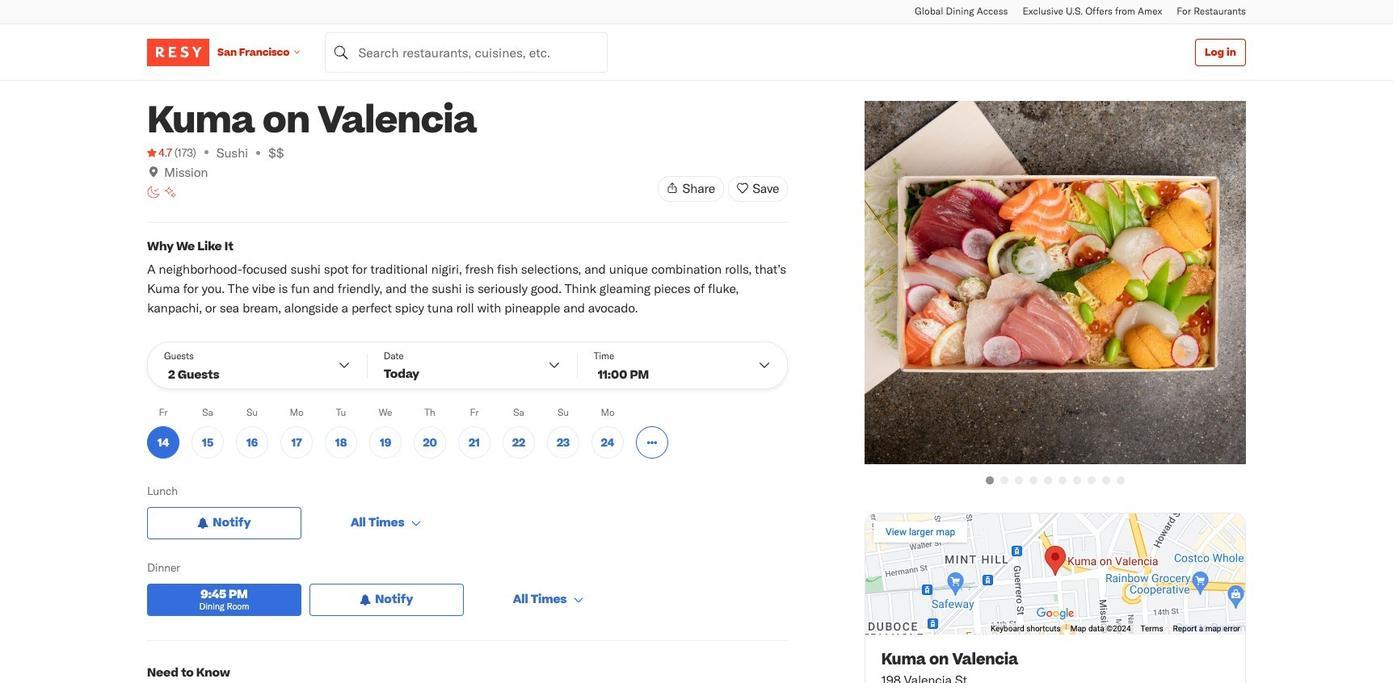 Task type: locate. For each thing, give the bounding box(es) containing it.
None field
[[325, 32, 608, 72]]



Task type: describe. For each thing, give the bounding box(es) containing it.
4.7 out of 5 stars image
[[147, 145, 172, 161]]

Search restaurants, cuisines, etc. text field
[[325, 32, 608, 72]]



Task type: vqa. For each thing, say whether or not it's contained in the screenshot.
Search restaurants, cuisines, etc. text field at the left top
yes



